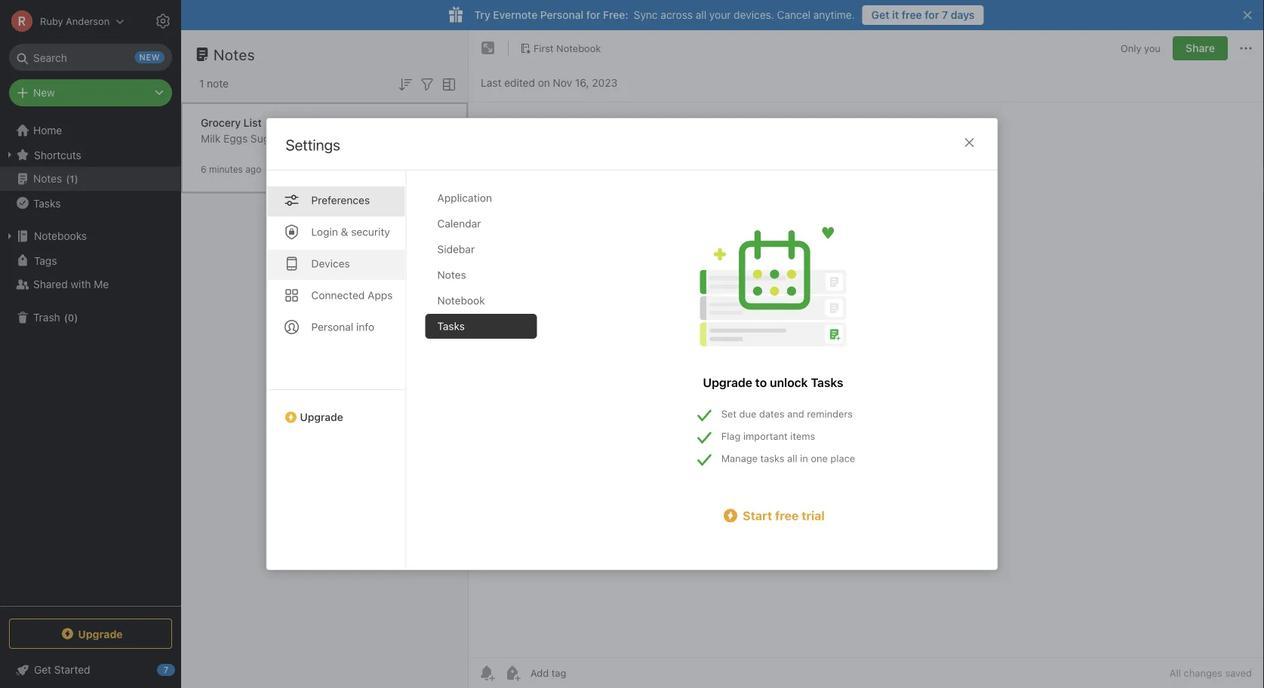 Task type: vqa. For each thing, say whether or not it's contained in the screenshot.
change on the top left of page
no



Task type: describe. For each thing, give the bounding box(es) containing it.
set due dates and reminders
[[722, 409, 853, 420]]

notebooks
[[34, 230, 87, 242]]

eggs
[[224, 133, 248, 145]]

grocery list
[[201, 117, 262, 129]]

tags
[[34, 254, 57, 267]]

items
[[791, 431, 816, 442]]

security
[[351, 226, 390, 238]]

cheese
[[282, 133, 319, 145]]

on
[[538, 77, 550, 89]]

tab list containing preferences
[[267, 171, 407, 570]]

add a reminder image
[[478, 665, 496, 683]]

login
[[311, 226, 338, 238]]

with
[[71, 278, 91, 291]]

tasks inside button
[[33, 197, 61, 209]]

application
[[438, 192, 492, 204]]

settings image
[[154, 12, 172, 30]]

tasks
[[761, 453, 785, 464]]

notebooks link
[[0, 224, 180, 248]]

2 vertical spatial tasks
[[811, 376, 844, 390]]

grocery
[[201, 117, 241, 129]]

get it free for 7 days button
[[863, 5, 984, 25]]

trial
[[802, 509, 825, 523]]

notebook inside tab
[[438, 294, 485, 307]]

note window element
[[469, 30, 1265, 689]]

upgrade to unlock tasks
[[703, 376, 844, 390]]

apps
[[368, 289, 393, 302]]

and
[[788, 409, 805, 420]]

1 note
[[199, 77, 229, 90]]

manage
[[722, 453, 758, 464]]

evernote
[[493, 9, 538, 21]]

) for notes
[[74, 173, 78, 184]]

shared
[[33, 278, 68, 291]]

to
[[756, 376, 767, 390]]

1 horizontal spatial personal
[[541, 9, 584, 21]]

one
[[811, 453, 828, 464]]

reminders
[[807, 409, 853, 420]]

tasks button
[[0, 191, 180, 215]]

1 inside notes ( 1 )
[[70, 173, 74, 184]]

share button
[[1173, 36, 1229, 60]]

) for trash
[[74, 312, 78, 323]]

important
[[744, 431, 788, 442]]

add tag image
[[504, 665, 522, 683]]

16,
[[575, 77, 589, 89]]

expand note image
[[480, 39, 498, 57]]

close image
[[961, 134, 979, 152]]

devices
[[311, 257, 350, 270]]

tree containing home
[[0, 119, 181, 606]]

notes inside tab
[[438, 269, 466, 281]]

6
[[201, 164, 207, 175]]

milk
[[201, 133, 221, 145]]

connected apps
[[311, 289, 393, 302]]

Note Editor text field
[[469, 103, 1265, 658]]

last edited on nov 16, 2023
[[481, 77, 618, 89]]

sync
[[634, 9, 658, 21]]

note
[[207, 77, 229, 90]]

get
[[872, 9, 890, 21]]

1 vertical spatial upgrade button
[[9, 619, 172, 649]]

for for free:
[[587, 9, 601, 21]]

( for notes
[[66, 173, 70, 184]]

you
[[1145, 42, 1161, 54]]

shortcuts button
[[0, 143, 180, 167]]

ago
[[246, 164, 261, 175]]

for for 7
[[925, 9, 940, 21]]

saved
[[1226, 668, 1253, 679]]

share
[[1186, 42, 1216, 54]]

notes inside note list element
[[214, 45, 255, 63]]

home
[[33, 124, 62, 137]]

new
[[33, 86, 55, 99]]

7
[[942, 9, 949, 21]]

1 inside note list element
[[199, 77, 204, 90]]

set
[[722, 409, 737, 420]]

home link
[[0, 119, 181, 143]]

flag
[[722, 431, 741, 442]]

Search text field
[[20, 44, 162, 71]]

days
[[951, 9, 975, 21]]

all
[[1170, 668, 1182, 679]]

free:
[[603, 9, 629, 21]]

shared with me link
[[0, 273, 180, 297]]



Task type: locate. For each thing, give the bounding box(es) containing it.
calendar
[[438, 217, 481, 230]]

1 vertical spatial notebook
[[438, 294, 485, 307]]

0 vertical spatial )
[[74, 173, 78, 184]]

in
[[801, 453, 809, 464]]

all left "your"
[[696, 9, 707, 21]]

list
[[244, 117, 262, 129]]

6 minutes ago
[[201, 164, 261, 175]]

0 vertical spatial free
[[902, 9, 923, 21]]

1 for from the left
[[587, 9, 601, 21]]

connected
[[311, 289, 365, 302]]

try
[[475, 9, 491, 21]]

tasks down notebook tab
[[438, 320, 465, 333]]

personal down connected
[[311, 321, 354, 333]]

settings
[[286, 136, 340, 154]]

start free trial
[[743, 509, 825, 523]]

None search field
[[20, 44, 162, 71]]

1 horizontal spatial tab list
[[426, 186, 549, 570]]

1
[[199, 77, 204, 90], [70, 173, 74, 184]]

( for trash
[[64, 312, 68, 323]]

0
[[68, 312, 74, 323]]

get it free for 7 days
[[872, 9, 975, 21]]

cancel
[[777, 9, 811, 21]]

1 horizontal spatial 1
[[199, 77, 204, 90]]

edited
[[505, 77, 535, 89]]

anytime.
[[814, 9, 855, 21]]

free inside button
[[902, 9, 923, 21]]

1 vertical spatial all
[[788, 453, 798, 464]]

only
[[1121, 42, 1142, 54]]

1 vertical spatial notes
[[33, 173, 62, 185]]

2 horizontal spatial tasks
[[811, 376, 844, 390]]

start free trial link
[[692, 507, 856, 525]]

1 horizontal spatial all
[[788, 453, 798, 464]]

all left in
[[788, 453, 798, 464]]

0 vertical spatial 1
[[199, 77, 204, 90]]

( inside trash ( 0 )
[[64, 312, 68, 323]]

0 horizontal spatial free
[[776, 509, 799, 523]]

upgrade button inside tab list
[[267, 390, 406, 430]]

1 vertical spatial free
[[776, 509, 799, 523]]

0 vertical spatial upgrade
[[703, 376, 753, 390]]

try evernote personal for free: sync across all your devices. cancel anytime.
[[475, 9, 855, 21]]

tasks tab
[[426, 314, 537, 339]]

notes tab
[[426, 263, 537, 288]]

notes
[[214, 45, 255, 63], [33, 173, 62, 185], [438, 269, 466, 281]]

notes down shortcuts
[[33, 173, 62, 185]]

0 horizontal spatial for
[[587, 9, 601, 21]]

) right trash
[[74, 312, 78, 323]]

tab list containing application
[[426, 186, 549, 570]]

notes ( 1 )
[[33, 173, 78, 185]]

manage tasks all in one place
[[722, 453, 856, 464]]

2023
[[592, 77, 618, 89]]

for left "free:"
[[587, 9, 601, 21]]

milk eggs sugar cheese
[[201, 133, 319, 145]]

shortcuts
[[34, 149, 81, 161]]

note list element
[[181, 30, 469, 689]]

1 down shortcuts
[[70, 173, 74, 184]]

free right it
[[902, 9, 923, 21]]

upgrade inside tab list
[[300, 411, 343, 424]]

1 horizontal spatial notebook
[[557, 42, 601, 54]]

1 horizontal spatial for
[[925, 9, 940, 21]]

free
[[902, 9, 923, 21], [776, 509, 799, 523]]

first
[[534, 42, 554, 54]]

0 horizontal spatial notebook
[[438, 294, 485, 307]]

devices.
[[734, 9, 775, 21]]

1 vertical spatial tasks
[[438, 320, 465, 333]]

only you
[[1121, 42, 1161, 54]]

) inside trash ( 0 )
[[74, 312, 78, 323]]

last
[[481, 77, 502, 89]]

0 vertical spatial personal
[[541, 9, 584, 21]]

1 horizontal spatial tasks
[[438, 320, 465, 333]]

shared with me
[[33, 278, 109, 291]]

for inside button
[[925, 9, 940, 21]]

expand notebooks image
[[4, 230, 16, 242]]

for
[[587, 9, 601, 21], [925, 9, 940, 21]]

tasks down notes ( 1 )
[[33, 197, 61, 209]]

first notebook
[[534, 42, 601, 54]]

2 vertical spatial notes
[[438, 269, 466, 281]]

notes down sidebar at the top left of the page
[[438, 269, 466, 281]]

changes
[[1184, 668, 1223, 679]]

it
[[893, 9, 899, 21]]

&
[[341, 226, 348, 238]]

(
[[66, 173, 70, 184], [64, 312, 68, 323]]

1 horizontal spatial free
[[902, 9, 923, 21]]

tasks
[[33, 197, 61, 209], [438, 320, 465, 333], [811, 376, 844, 390]]

0 vertical spatial (
[[66, 173, 70, 184]]

notebook
[[557, 42, 601, 54], [438, 294, 485, 307]]

all changes saved
[[1170, 668, 1253, 679]]

1 horizontal spatial upgrade
[[300, 411, 343, 424]]

upgrade for upgrade popup button in tab list
[[300, 411, 343, 424]]

0 horizontal spatial all
[[696, 9, 707, 21]]

free left trial
[[776, 509, 799, 523]]

tasks up reminders at the right
[[811, 376, 844, 390]]

0 vertical spatial all
[[696, 9, 707, 21]]

0 horizontal spatial tasks
[[33, 197, 61, 209]]

0 vertical spatial tasks
[[33, 197, 61, 209]]

1 horizontal spatial upgrade button
[[267, 390, 406, 430]]

1 left note
[[199, 77, 204, 90]]

) inside notes ( 1 )
[[74, 173, 78, 184]]

tasks inside tab
[[438, 320, 465, 333]]

2 for from the left
[[925, 9, 940, 21]]

1 ) from the top
[[74, 173, 78, 184]]

sidebar
[[438, 243, 475, 256]]

login & security
[[311, 226, 390, 238]]

1 vertical spatial )
[[74, 312, 78, 323]]

personal inside tab list
[[311, 321, 354, 333]]

info
[[356, 321, 375, 333]]

1 horizontal spatial notes
[[214, 45, 255, 63]]

( right trash
[[64, 312, 68, 323]]

0 horizontal spatial 1
[[70, 173, 74, 184]]

your
[[710, 9, 731, 21]]

notebook tab
[[426, 288, 537, 313]]

0 vertical spatial upgrade button
[[267, 390, 406, 430]]

1 vertical spatial personal
[[311, 321, 354, 333]]

0 vertical spatial notes
[[214, 45, 255, 63]]

1 vertical spatial 1
[[70, 173, 74, 184]]

start
[[743, 509, 773, 523]]

notes up note
[[214, 45, 255, 63]]

nov
[[553, 77, 573, 89]]

calendar tab
[[426, 211, 537, 236]]

upgrade
[[703, 376, 753, 390], [300, 411, 343, 424], [78, 628, 123, 641]]

due
[[740, 409, 757, 420]]

application tab
[[426, 186, 537, 211]]

new button
[[9, 79, 172, 106]]

me
[[94, 278, 109, 291]]

0 vertical spatial notebook
[[557, 42, 601, 54]]

1 vertical spatial upgrade
[[300, 411, 343, 424]]

minutes
[[209, 164, 243, 175]]

0 horizontal spatial tab list
[[267, 171, 407, 570]]

for left 7
[[925, 9, 940, 21]]

0 horizontal spatial upgrade
[[78, 628, 123, 641]]

dates
[[760, 409, 785, 420]]

) down shortcuts button
[[74, 173, 78, 184]]

trash ( 0 )
[[33, 311, 78, 324]]

place
[[831, 453, 856, 464]]

sugar
[[251, 133, 279, 145]]

tags button
[[0, 248, 180, 273]]

0 horizontal spatial notes
[[33, 173, 62, 185]]

unlock
[[770, 376, 808, 390]]

notebook up 16,
[[557, 42, 601, 54]]

2 ) from the top
[[74, 312, 78, 323]]

0 horizontal spatial personal
[[311, 321, 354, 333]]

2 vertical spatial upgrade
[[78, 628, 123, 641]]

tab list
[[267, 171, 407, 570], [426, 186, 549, 570]]

first notebook button
[[515, 38, 607, 59]]

personal up first notebook button
[[541, 9, 584, 21]]

notebook inside button
[[557, 42, 601, 54]]

upgrade for the bottommost upgrade popup button
[[78, 628, 123, 641]]

preferences
[[311, 194, 370, 207]]

flag important items
[[722, 431, 816, 442]]

1 vertical spatial (
[[64, 312, 68, 323]]

across
[[661, 9, 693, 21]]

( down shortcuts
[[66, 173, 70, 184]]

2 horizontal spatial notes
[[438, 269, 466, 281]]

personal info
[[311, 321, 375, 333]]

2 horizontal spatial upgrade
[[703, 376, 753, 390]]

sidebar tab
[[426, 237, 537, 262]]

trash
[[33, 311, 60, 324]]

personal
[[541, 9, 584, 21], [311, 321, 354, 333]]

( inside notes ( 1 )
[[66, 173, 70, 184]]

tree
[[0, 119, 181, 606]]

0 horizontal spatial upgrade button
[[9, 619, 172, 649]]

notebook down notes tab on the top of page
[[438, 294, 485, 307]]



